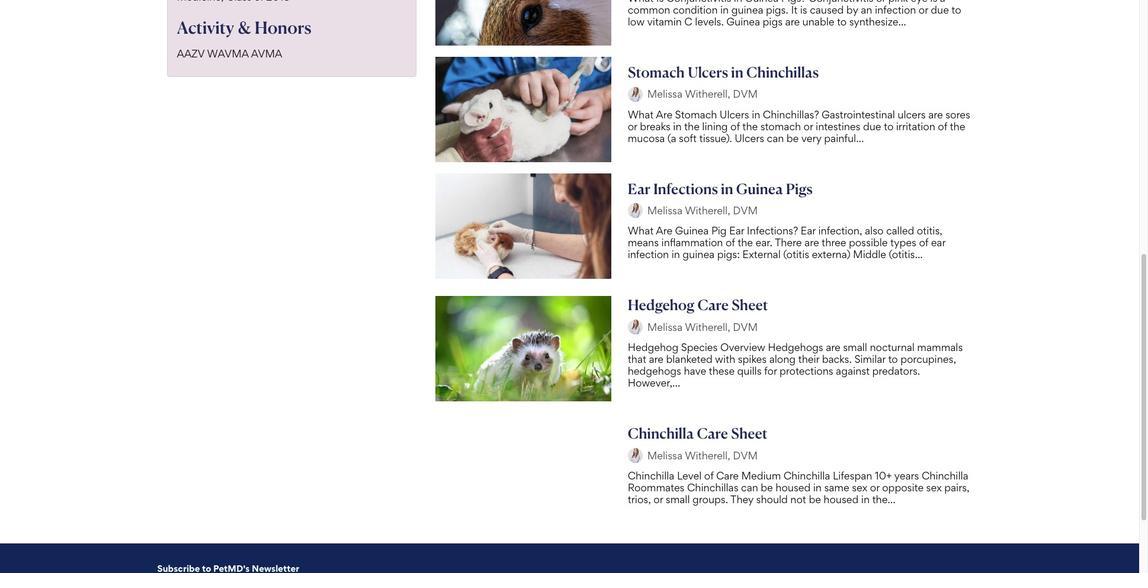 Task type: vqa. For each thing, say whether or not it's contained in the screenshot.
Zayas, to the right
no



Task type: describe. For each thing, give the bounding box(es) containing it.
low
[[628, 15, 645, 28]]

the left the 'stomach' at the top right of the page
[[743, 120, 758, 132]]

activity & honors
[[177, 17, 311, 38]]

pigs:
[[717, 249, 740, 261]]

hedgehog care sheet
[[628, 296, 768, 314]]

have
[[684, 365, 706, 378]]

are right that
[[649, 353, 664, 366]]

0 vertical spatial stomach
[[628, 63, 685, 81]]

stomach inside what are stomach ulcers in chinchillas? gastrointestinal ulcers are sores or breaks in the lining of the stomach or intestines due to irritation of the mucosa (a soft tissue). ulcers can be very painful...
[[675, 108, 717, 121]]

spikes
[[738, 353, 767, 366]]

mammals
[[917, 341, 963, 354]]

pig
[[712, 225, 727, 237]]

pigs
[[763, 15, 783, 28]]

painful...
[[824, 132, 864, 144]]

what are stomach ulcers in chinchillas? gastrointestinal ulcers are sores or breaks in the lining of the stomach or intestines due to irritation of the mucosa (a soft tissue). ulcers can be very painful...
[[628, 108, 970, 144]]

melissa for ear
[[647, 204, 683, 217]]

overview
[[720, 341, 765, 354]]

10+
[[875, 470, 892, 482]]

care for chinchilla
[[697, 425, 728, 443]]

chinchillas?
[[763, 108, 819, 121]]

trios,
[[628, 494, 651, 506]]

vitamin
[[647, 15, 682, 28]]

0 horizontal spatial housed
[[776, 482, 811, 494]]

1 horizontal spatial is
[[930, 0, 937, 4]]

chinchilla care sheet
[[628, 425, 768, 443]]

activity
[[177, 17, 234, 38]]

0 vertical spatial chinchillas
[[747, 63, 819, 81]]

infections
[[654, 180, 718, 198]]

in left the pigs.
[[734, 0, 742, 4]]

years
[[894, 470, 919, 482]]

possible
[[849, 237, 888, 249]]

are inside what are stomach ulcers in chinchillas? gastrointestinal ulcers are sores or breaks in the lining of the stomach or intestines due to irritation of the mucosa (a soft tissue). ulcers can be very painful...
[[928, 108, 943, 121]]

what is conjunctivitis in guinea pigs? conjunctivitis or pink eye is a common condition in guinea pigs. it is caused by an infection or due to low vitamin c levels. guinea pigs are unable to synthesize...
[[628, 0, 961, 28]]

eye
[[911, 0, 928, 4]]

sheet for hedgehog care sheet
[[732, 296, 768, 314]]

the...
[[872, 494, 896, 506]]

guinea inside the what is conjunctivitis in guinea pigs? conjunctivitis or pink eye is a common condition in guinea pigs. it is caused by an infection or due to low vitamin c levels. guinea pigs are unable to synthesize...
[[731, 3, 763, 16]]

chinchilla up trios,
[[628, 470, 675, 482]]

0 horizontal spatial ear
[[628, 180, 651, 198]]

2 horizontal spatial ear
[[801, 225, 816, 237]]

means
[[628, 237, 659, 249]]

hedgehogs
[[628, 365, 681, 378]]

lining
[[702, 120, 728, 132]]

there
[[775, 237, 802, 249]]

be inside what are stomach ulcers in chinchillas? gastrointestinal ulcers are sores or breaks in the lining of the stomach or intestines due to irritation of the mucosa (a soft tissue). ulcers can be very painful...
[[787, 132, 799, 144]]

middle
[[853, 249, 886, 261]]

in inside what are guinea pig ear infections? ear infection, also called otitis, means inflammation of the ear. there are three possible types of ear infection in guinea pigs: external (otitis externa) middle (otitis...
[[672, 249, 680, 261]]

medium
[[741, 470, 781, 482]]

to right a
[[952, 3, 961, 16]]

1 conjunctivitis from the left
[[666, 0, 731, 4]]

predators.
[[872, 365, 920, 378]]

irritation
[[896, 120, 935, 132]]

tissue).
[[699, 132, 732, 144]]

soft
[[679, 132, 697, 144]]

blanketed
[[666, 353, 713, 366]]

to inside what are stomach ulcers in chinchillas? gastrointestinal ulcers are sores or breaks in the lining of the stomach or intestines due to irritation of the mucosa (a soft tissue). ulcers can be very painful...
[[884, 120, 894, 132]]

dvm for chinchilla care sheet
[[733, 450, 758, 462]]

called
[[886, 225, 914, 237]]

unable
[[803, 15, 835, 28]]

by image for stomach
[[628, 87, 643, 102]]

of left ear
[[919, 237, 929, 249]]

hedgehogs
[[768, 341, 823, 354]]

pigs.
[[766, 3, 789, 16]]

melissa witherell, dvm for chinchilla
[[647, 450, 758, 462]]

these
[[709, 365, 735, 378]]

are right their
[[826, 341, 841, 354]]

levels.
[[695, 15, 724, 28]]

pink
[[888, 0, 908, 4]]

ear.
[[756, 237, 773, 249]]

sheet for chinchilla care sheet
[[731, 425, 768, 443]]

that
[[628, 353, 646, 366]]

synthesize...
[[849, 15, 906, 28]]

witherell, for ear
[[685, 204, 730, 217]]

wavma
[[207, 48, 249, 60]]

porcupines,
[[901, 353, 956, 366]]

due inside the what is conjunctivitis in guinea pigs? conjunctivitis or pink eye is a common condition in guinea pigs. it is caused by an infection or due to low vitamin c levels. guinea pigs are unable to synthesize...
[[931, 3, 949, 16]]

small inside hedgehog species overview hedgehogs are small nocturnal mammals that are blanketed with spikes along their backs. similar to porcupines, hedgehogs have these quills for protections against predators. however,...
[[843, 341, 867, 354]]

opposite
[[882, 482, 924, 494]]

chinchilla up the not at bottom right
[[784, 470, 830, 482]]

should
[[756, 494, 788, 506]]

melissa witherell, dvm for ear
[[647, 204, 758, 217]]

similar
[[855, 353, 886, 366]]

external
[[743, 249, 781, 261]]

can inside what are stomach ulcers in chinchillas? gastrointestinal ulcers are sores or breaks in the lining of the stomach or intestines due to irritation of the mucosa (a soft tissue). ulcers can be very painful...
[[767, 132, 784, 144]]

protections
[[780, 365, 833, 378]]

(otitis...
[[889, 249, 923, 261]]

or right the an
[[876, 0, 886, 4]]

pigs?
[[781, 0, 806, 4]]

ear
[[931, 237, 946, 249]]

melissa for stomach
[[647, 88, 683, 100]]

common
[[628, 3, 670, 16]]

in right infections
[[721, 180, 733, 198]]

(a
[[668, 132, 676, 144]]

or right the 'stomach' at the top right of the page
[[804, 120, 813, 132]]

are inside the what is conjunctivitis in guinea pigs? conjunctivitis or pink eye is a common condition in guinea pigs. it is caused by an infection or due to low vitamin c levels. guinea pigs are unable to synthesize...
[[785, 15, 800, 28]]

chinchilla right years
[[922, 470, 969, 482]]

to inside hedgehog species overview hedgehogs are small nocturnal mammals that are blanketed with spikes along their backs. similar to porcupines, hedgehogs have these quills for protections against predators. however,...
[[888, 353, 898, 366]]

along
[[769, 353, 796, 366]]

what inside the what is conjunctivitis in guinea pigs? conjunctivitis or pink eye is a common condition in guinea pigs. it is caused by an infection or due to low vitamin c levels. guinea pigs are unable to synthesize...
[[628, 0, 654, 4]]

their
[[798, 353, 820, 366]]

mucosa
[[628, 132, 665, 144]]

lifespan
[[833, 470, 872, 482]]

roommates
[[628, 482, 685, 494]]

groups.
[[693, 494, 728, 506]]

ear infections in guinea pigs
[[628, 180, 813, 198]]

guinea inside what are guinea pig ear infections? ear infection, also called otitis, means inflammation of the ear. there are three possible types of ear infection in guinea pigs: external (otitis externa) middle (otitis...
[[675, 225, 709, 237]]

the inside what are guinea pig ear infections? ear infection, also called otitis, means inflammation of the ear. there are three possible types of ear infection in guinea pigs: external (otitis externa) middle (otitis...
[[738, 237, 753, 249]]

condition
[[673, 3, 718, 16]]

for
[[764, 365, 777, 378]]

also
[[865, 225, 884, 237]]

in left the 'stomach' at the top right of the page
[[752, 108, 760, 121]]

three
[[822, 237, 846, 249]]

of inside chinchilla level of care medium chinchilla lifespan 10+ years chinchilla roommates chinchillas can be housed in same sex or opposite sex pairs, trios, or small groups. they should not be housed in the...
[[704, 470, 714, 482]]

2 sex from the left
[[926, 482, 942, 494]]

in right the breaks
[[673, 120, 682, 132]]

not
[[791, 494, 806, 506]]

dvm for ear infections in guinea pigs
[[733, 204, 758, 217]]



Task type: locate. For each thing, give the bounding box(es) containing it.
of left external
[[726, 237, 735, 249]]

hedgehog species overview hedgehogs are small nocturnal mammals that are blanketed with spikes along their backs. similar to porcupines, hedgehogs have these quills for protections against predators. however,...
[[628, 341, 963, 389]]

by image for chinchilla
[[628, 449, 643, 463]]

3 witherell, from the top
[[685, 321, 730, 333]]

sex left pairs,
[[926, 482, 942, 494]]

0 horizontal spatial guinea
[[683, 249, 715, 261]]

be left very
[[787, 132, 799, 144]]

care inside chinchilla level of care medium chinchilla lifespan 10+ years chinchilla roommates chinchillas can be housed in same sex or opposite sex pairs, trios, or small groups. they should not be housed in the...
[[716, 470, 739, 482]]

0 vertical spatial by image
[[628, 87, 643, 102]]

hedgehog inside hedgehog species overview hedgehogs are small nocturnal mammals that are blanketed with spikes along their backs. similar to porcupines, hedgehogs have these quills for protections against predators. however,...
[[628, 341, 679, 354]]

dvm
[[733, 88, 758, 100], [733, 204, 758, 217], [733, 321, 758, 333], [733, 450, 758, 462]]

1 vertical spatial are
[[656, 225, 673, 237]]

due inside what are stomach ulcers in chinchillas? gastrointestinal ulcers are sores or breaks in the lining of the stomach or intestines due to irritation of the mucosa (a soft tissue). ulcers can be very painful...
[[863, 120, 881, 132]]

0 vertical spatial ulcers
[[688, 63, 728, 81]]

with
[[715, 353, 735, 366]]

0 vertical spatial what
[[628, 0, 654, 4]]

1 melissa witherell, dvm from the top
[[647, 88, 758, 100]]

2 melissa witherell, dvm from the top
[[647, 204, 758, 217]]

1 vertical spatial sheet
[[731, 425, 768, 443]]

1 are from the top
[[656, 108, 673, 121]]

conjunctivitis
[[666, 0, 731, 4], [809, 0, 874, 4]]

1 horizontal spatial ear
[[729, 225, 744, 237]]

melissa up the breaks
[[647, 88, 683, 100]]

by
[[847, 3, 858, 16]]

is
[[656, 0, 664, 4]]

are down pigs?
[[785, 15, 800, 28]]

types
[[890, 237, 917, 249]]

1 what from the top
[[628, 0, 654, 4]]

intestines
[[816, 120, 861, 132]]

aazv
[[177, 48, 205, 60]]

1 horizontal spatial small
[[843, 341, 867, 354]]

witherell, up species
[[685, 321, 730, 333]]

nocturnal
[[870, 341, 915, 354]]

to left ulcers
[[884, 120, 894, 132]]

in left the same
[[813, 482, 822, 494]]

4 witherell, from the top
[[685, 450, 730, 462]]

or left the breaks
[[628, 120, 637, 132]]

are down infections
[[656, 225, 673, 237]]

small up against
[[843, 341, 867, 354]]

inflammation
[[662, 237, 723, 249]]

2 are from the top
[[656, 225, 673, 237]]

in down what is conjunctivitis in guinea pigs? conjunctivitis or pink eye is a common condition in guinea pigs. it is caused by an infection or due to low vitamin c levels. guinea pigs are unable to synthesize... link
[[731, 63, 744, 81]]

1 vertical spatial can
[[741, 482, 758, 494]]

0 horizontal spatial chinchillas
[[687, 482, 739, 494]]

what up mucosa
[[628, 108, 654, 121]]

can down chinchillas?
[[767, 132, 784, 144]]

are for ear
[[656, 225, 673, 237]]

chinchillas up chinchillas?
[[747, 63, 819, 81]]

ear up (otitis
[[801, 225, 816, 237]]

care up the they
[[716, 470, 739, 482]]

melissa witherell, dvm down chinchilla care sheet
[[647, 450, 758, 462]]

an
[[861, 3, 872, 16]]

witherell, for hedgehog
[[685, 321, 730, 333]]

witherell,
[[685, 88, 730, 100], [685, 204, 730, 217], [685, 321, 730, 333], [685, 450, 730, 462]]

infection,
[[818, 225, 862, 237]]

0 horizontal spatial due
[[863, 120, 881, 132]]

1 dvm from the top
[[733, 88, 758, 100]]

by image
[[628, 87, 643, 102], [628, 203, 643, 218], [628, 449, 643, 463]]

ulcers
[[898, 108, 926, 121]]

what for stomach
[[628, 108, 654, 121]]

are left sores
[[928, 108, 943, 121]]

0 vertical spatial are
[[656, 108, 673, 121]]

melissa witherell, dvm for hedgehog
[[647, 321, 758, 333]]

of right irritation
[[938, 120, 947, 132]]

2 hedgehog from the top
[[628, 341, 679, 354]]

are inside what are guinea pig ear infections? ear infection, also called otitis, means inflammation of the ear. there are three possible types of ear infection in guinea pigs: external (otitis externa) middle (otitis...
[[656, 225, 673, 237]]

melissa witherell, dvm for stomach
[[647, 88, 758, 100]]

3 by image from the top
[[628, 449, 643, 463]]

melissa right by image
[[647, 321, 683, 333]]

gastrointestinal
[[822, 108, 895, 121]]

hedgehog for hedgehog care sheet
[[628, 296, 695, 314]]

3 melissa witherell, dvm from the top
[[647, 321, 758, 333]]

0 horizontal spatial be
[[761, 482, 773, 494]]

2 what from the top
[[628, 108, 654, 121]]

guinea left 'pigs:'
[[683, 249, 715, 261]]

1 melissa from the top
[[647, 88, 683, 100]]

or right trios,
[[654, 494, 663, 506]]

2 witherell, from the top
[[685, 204, 730, 217]]

0 vertical spatial care
[[698, 296, 729, 314]]

or left "opposite"
[[870, 482, 880, 494]]

melissa
[[647, 88, 683, 100], [647, 204, 683, 217], [647, 321, 683, 333], [647, 450, 683, 462]]

4 dvm from the top
[[733, 450, 758, 462]]

infection inside the what is conjunctivitis in guinea pigs? conjunctivitis or pink eye is a common condition in guinea pigs. it is caused by an infection or due to low vitamin c levels. guinea pigs are unable to synthesize...
[[875, 3, 916, 16]]

chinchilla level of care medium chinchilla lifespan 10+ years chinchilla roommates chinchillas can be housed in same sex or opposite sex pairs, trios, or small groups. they should not be housed in the...
[[628, 470, 970, 506]]

what inside what are guinea pig ear infections? ear infection, also called otitis, means inflammation of the ear. there are three possible types of ear infection in guinea pigs: external (otitis externa) middle (otitis...
[[628, 225, 654, 237]]

3 dvm from the top
[[733, 321, 758, 333]]

by image for ear
[[628, 203, 643, 218]]

1 vertical spatial chinchillas
[[687, 482, 739, 494]]

1 horizontal spatial chinchillas
[[747, 63, 819, 81]]

hedgehog up by image
[[628, 296, 695, 314]]

chinchilla up level on the right bottom of page
[[628, 425, 694, 443]]

by image up roommates
[[628, 449, 643, 463]]

1 horizontal spatial sex
[[926, 482, 942, 494]]

are for stomach
[[656, 108, 673, 121]]

against
[[836, 365, 870, 378]]

guinea
[[745, 0, 779, 4], [727, 15, 760, 28], [736, 180, 783, 198], [675, 225, 709, 237]]

what
[[628, 0, 654, 4], [628, 108, 654, 121], [628, 225, 654, 237]]

to right similar
[[888, 353, 898, 366]]

pairs,
[[945, 482, 970, 494]]

conjunctivitis up the c
[[666, 0, 731, 4]]

melissa down infections
[[647, 204, 683, 217]]

level
[[677, 470, 702, 482]]

0 vertical spatial small
[[843, 341, 867, 354]]

same
[[824, 482, 849, 494]]

2 vertical spatial ulcers
[[735, 132, 764, 144]]

guinea
[[731, 3, 763, 16], [683, 249, 715, 261]]

due right eye at the right top
[[931, 3, 949, 16]]

be right the they
[[761, 482, 773, 494]]

is left a
[[930, 0, 937, 4]]

witherell, up pig on the right top
[[685, 204, 730, 217]]

chinchillas
[[747, 63, 819, 81], [687, 482, 739, 494]]

due right intestines
[[863, 120, 881, 132]]

in left the...
[[861, 494, 870, 506]]

2 vertical spatial by image
[[628, 449, 643, 463]]

by image up the breaks
[[628, 87, 643, 102]]

hedgehog up hedgehogs
[[628, 341, 679, 354]]

be right the not at bottom right
[[809, 494, 821, 506]]

of
[[731, 120, 740, 132], [938, 120, 947, 132], [726, 237, 735, 249], [919, 237, 929, 249], [704, 470, 714, 482]]

dvm for hedgehog care sheet
[[733, 321, 758, 333]]

pigs
[[786, 180, 813, 198]]

0 vertical spatial sheet
[[732, 296, 768, 314]]

conjunctivitis up unable
[[809, 0, 874, 4]]

1 by image from the top
[[628, 87, 643, 102]]

however,...
[[628, 377, 680, 389]]

hedgehog for hedgehog species overview hedgehogs are small nocturnal mammals that are blanketed with spikes along their backs. similar to porcupines, hedgehogs have these quills for protections against predators. however,...
[[628, 341, 679, 354]]

witherell, for stomach
[[685, 88, 730, 100]]

the
[[684, 120, 700, 132], [743, 120, 758, 132], [950, 120, 965, 132], [738, 237, 753, 249]]

the left lining
[[684, 120, 700, 132]]

chinchilla
[[628, 425, 694, 443], [628, 470, 675, 482], [784, 470, 830, 482], [922, 470, 969, 482]]

are up (a
[[656, 108, 673, 121]]

1 horizontal spatial infection
[[875, 3, 916, 16]]

hedgehog
[[628, 296, 695, 314], [628, 341, 679, 354]]

4 melissa from the top
[[647, 450, 683, 462]]

1 hedgehog from the top
[[628, 296, 695, 314]]

what left is
[[628, 0, 654, 4]]

(otitis
[[783, 249, 809, 261]]

to right unable
[[837, 15, 847, 28]]

1 horizontal spatial can
[[767, 132, 784, 144]]

of right level on the right bottom of page
[[704, 470, 714, 482]]

care up level on the right bottom of page
[[697, 425, 728, 443]]

witherell, for chinchilla
[[685, 450, 730, 462]]

externa)
[[812, 249, 851, 261]]

what left 'inflammation'
[[628, 225, 654, 237]]

2 by image from the top
[[628, 203, 643, 218]]

1 vertical spatial by image
[[628, 203, 643, 218]]

1 vertical spatial hedgehog
[[628, 341, 679, 354]]

0 horizontal spatial is
[[800, 3, 807, 16]]

are
[[656, 108, 673, 121], [656, 225, 673, 237]]

melissa witherell, dvm down stomach ulcers in chinchillas
[[647, 88, 758, 100]]

0 vertical spatial hedgehog
[[628, 296, 695, 314]]

0 vertical spatial can
[[767, 132, 784, 144]]

what are guinea pig ear infections? ear infection, also called otitis, means inflammation of the ear. there are three possible types of ear infection in guinea pigs: external (otitis externa) middle (otitis...
[[628, 225, 946, 261]]

sheet up overview
[[732, 296, 768, 314]]

1 vertical spatial ulcers
[[720, 108, 749, 121]]

&
[[238, 17, 251, 38]]

c
[[685, 15, 692, 28]]

housed left the same
[[776, 482, 811, 494]]

of right lining
[[731, 120, 740, 132]]

0 horizontal spatial can
[[741, 482, 758, 494]]

by image up means
[[628, 203, 643, 218]]

stomach down vitamin
[[628, 63, 685, 81]]

1 vertical spatial care
[[697, 425, 728, 443]]

by image
[[628, 320, 643, 335]]

avma
[[251, 48, 282, 60]]

is right it
[[800, 3, 807, 16]]

are left three
[[805, 237, 819, 249]]

melissa witherell, dvm up pig on the right top
[[647, 204, 758, 217]]

dvm for stomach ulcers in chinchillas
[[733, 88, 758, 100]]

can right the groups.
[[741, 482, 758, 494]]

housed down lifespan
[[824, 494, 859, 506]]

1 horizontal spatial housed
[[824, 494, 859, 506]]

2 vertical spatial care
[[716, 470, 739, 482]]

guinea left the pigs.
[[731, 3, 763, 16]]

1 sex from the left
[[852, 482, 868, 494]]

melissa for hedgehog
[[647, 321, 683, 333]]

aazv wavma avma
[[177, 48, 282, 60]]

stomach
[[628, 63, 685, 81], [675, 108, 717, 121]]

in right means
[[672, 249, 680, 261]]

ulcers up tissue).
[[720, 108, 749, 121]]

stomach up soft
[[675, 108, 717, 121]]

2 dvm from the top
[[733, 204, 758, 217]]

very
[[802, 132, 822, 144]]

dvm up medium
[[733, 450, 758, 462]]

1 horizontal spatial guinea
[[731, 3, 763, 16]]

can inside chinchilla level of care medium chinchilla lifespan 10+ years chinchilla roommates chinchillas can be housed in same sex or opposite sex pairs, trios, or small groups. they should not be housed in the...
[[741, 482, 758, 494]]

3 melissa from the top
[[647, 321, 683, 333]]

0 horizontal spatial infection
[[628, 249, 669, 261]]

quills
[[737, 365, 762, 378]]

ulcers down what is conjunctivitis in guinea pigs? conjunctivitis or pink eye is a common condition in guinea pigs. it is caused by an infection or due to low vitamin c levels. guinea pigs are unable to synthesize... link
[[688, 63, 728, 81]]

they
[[731, 494, 754, 506]]

in right condition
[[720, 3, 729, 16]]

what for ear
[[628, 225, 654, 237]]

2 horizontal spatial be
[[809, 494, 821, 506]]

infection inside what are guinea pig ear infections? ear infection, also called otitis, means inflammation of the ear. there are three possible types of ear infection in guinea pigs: external (otitis externa) middle (otitis...
[[628, 249, 669, 261]]

2 vertical spatial what
[[628, 225, 654, 237]]

1 vertical spatial what
[[628, 108, 654, 121]]

honors
[[255, 17, 311, 38]]

infections?
[[747, 225, 798, 237]]

witherell, down chinchilla care sheet
[[685, 450, 730, 462]]

2 melissa from the top
[[647, 204, 683, 217]]

chinchillas inside chinchilla level of care medium chinchilla lifespan 10+ years chinchilla roommates chinchillas can be housed in same sex or opposite sex pairs, trios, or small groups. they should not be housed in the...
[[687, 482, 739, 494]]

small
[[843, 341, 867, 354], [666, 494, 690, 506]]

caused
[[810, 3, 844, 16]]

are inside what are stomach ulcers in chinchillas? gastrointestinal ulcers are sores or breaks in the lining of the stomach or intestines due to irritation of the mucosa (a soft tissue). ulcers can be very painful...
[[656, 108, 673, 121]]

guinea inside what are guinea pig ear infections? ear infection, also called otitis, means inflammation of the ear. there are three possible types of ear infection in guinea pigs: external (otitis externa) middle (otitis...
[[683, 249, 715, 261]]

or left a
[[919, 3, 928, 16]]

4 melissa witherell, dvm from the top
[[647, 450, 758, 462]]

care up species
[[698, 296, 729, 314]]

small inside chinchilla level of care medium chinchilla lifespan 10+ years chinchilla roommates chinchillas can be housed in same sex or opposite sex pairs, trios, or small groups. they should not be housed in the...
[[666, 494, 690, 506]]

0 horizontal spatial small
[[666, 494, 690, 506]]

are inside what are guinea pig ear infections? ear infection, also called otitis, means inflammation of the ear. there are three possible types of ear infection in guinea pigs: external (otitis externa) middle (otitis...
[[805, 237, 819, 249]]

sheet
[[732, 296, 768, 314], [731, 425, 768, 443]]

in
[[734, 0, 742, 4], [720, 3, 729, 16], [731, 63, 744, 81], [752, 108, 760, 121], [673, 120, 682, 132], [721, 180, 733, 198], [672, 249, 680, 261], [813, 482, 822, 494], [861, 494, 870, 506]]

what is conjunctivitis in guinea pigs? conjunctivitis or pink eye is a common condition in guinea pigs. it is caused by an infection or due to low vitamin c levels. guinea pigs are unable to synthesize... link
[[431, 0, 987, 47]]

dvm down ear infections in guinea pigs
[[733, 204, 758, 217]]

can
[[767, 132, 784, 144], [741, 482, 758, 494]]

1 vertical spatial infection
[[628, 249, 669, 261]]

0 horizontal spatial conjunctivitis
[[666, 0, 731, 4]]

dvm up overview
[[733, 321, 758, 333]]

sex right the same
[[852, 482, 868, 494]]

melissa up level on the right bottom of page
[[647, 450, 683, 462]]

ear right pig on the right top
[[729, 225, 744, 237]]

1 horizontal spatial be
[[787, 132, 799, 144]]

melissa witherell, dvm
[[647, 88, 758, 100], [647, 204, 758, 217], [647, 321, 758, 333], [647, 450, 758, 462]]

3 what from the top
[[628, 225, 654, 237]]

backs.
[[822, 353, 852, 366]]

ulcers right tissue).
[[735, 132, 764, 144]]

1 horizontal spatial due
[[931, 3, 949, 16]]

chinchillas left medium
[[687, 482, 739, 494]]

1 vertical spatial guinea
[[683, 249, 715, 261]]

0 vertical spatial due
[[931, 3, 949, 16]]

sheet up medium
[[731, 425, 768, 443]]

stomach ulcers in chinchillas
[[628, 63, 819, 81]]

1 vertical spatial due
[[863, 120, 881, 132]]

melissa witherell, dvm up species
[[647, 321, 758, 333]]

small down level on the right bottom of page
[[666, 494, 690, 506]]

witherell, down stomach ulcers in chinchillas
[[685, 88, 730, 100]]

stomach
[[761, 120, 801, 132]]

it
[[791, 3, 798, 16]]

dvm down stomach ulcers in chinchillas
[[733, 88, 758, 100]]

ulcers
[[688, 63, 728, 81], [720, 108, 749, 121], [735, 132, 764, 144]]

1 horizontal spatial conjunctivitis
[[809, 0, 874, 4]]

0 vertical spatial guinea
[[731, 3, 763, 16]]

ear left infections
[[628, 180, 651, 198]]

care for hedgehog
[[698, 296, 729, 314]]

what inside what are stomach ulcers in chinchillas? gastrointestinal ulcers are sores or breaks in the lining of the stomach or intestines due to irritation of the mucosa (a soft tissue). ulcers can be very painful...
[[628, 108, 654, 121]]

a
[[940, 0, 946, 4]]

0 horizontal spatial sex
[[852, 482, 868, 494]]

1 witherell, from the top
[[685, 88, 730, 100]]

2 conjunctivitis from the left
[[809, 0, 874, 4]]

1 vertical spatial stomach
[[675, 108, 717, 121]]

the left ear.
[[738, 237, 753, 249]]

melissa for chinchilla
[[647, 450, 683, 462]]

ear
[[628, 180, 651, 198], [729, 225, 744, 237], [801, 225, 816, 237]]

the right irritation
[[950, 120, 965, 132]]

1 vertical spatial small
[[666, 494, 690, 506]]

0 vertical spatial infection
[[875, 3, 916, 16]]



